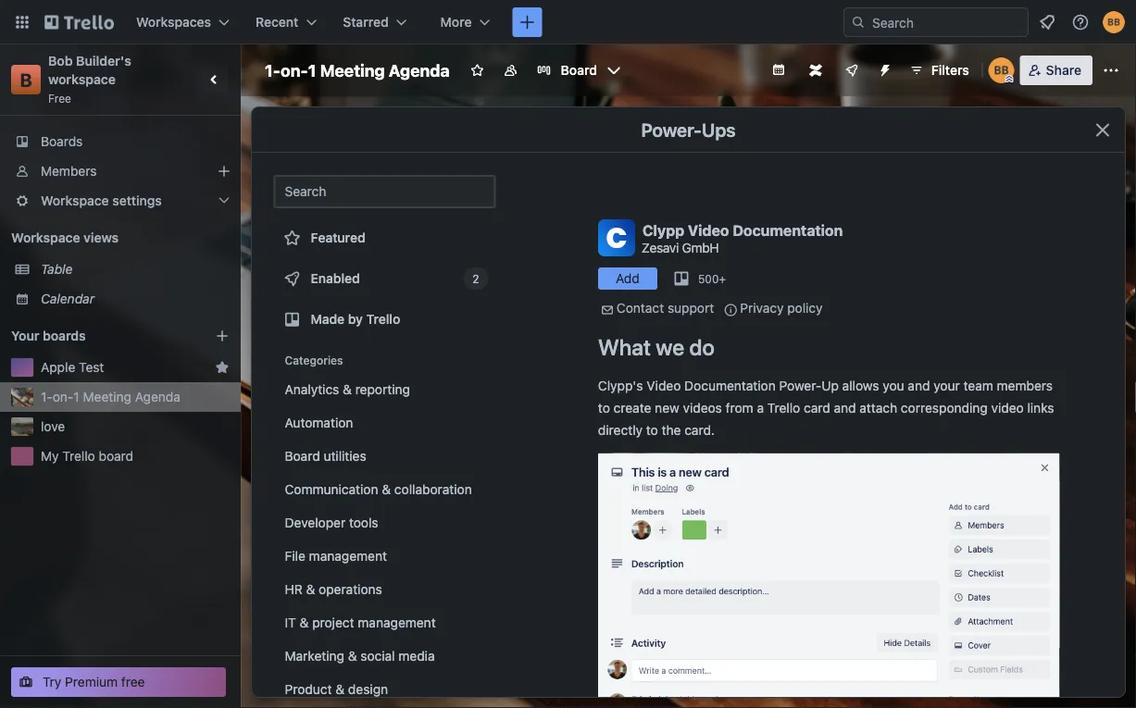 Task type: vqa. For each thing, say whether or not it's contained in the screenshot.
utilities
yes



Task type: locate. For each thing, give the bounding box(es) containing it.
bob builder (bobbuilder40) image
[[1103, 11, 1125, 33]]

to
[[598, 401, 610, 416], [646, 423, 658, 438]]

add button
[[598, 268, 658, 290]]

table
[[41, 262, 73, 277]]

builder's
[[76, 53, 131, 69]]

1- inside board name text box
[[265, 60, 281, 80]]

1 vertical spatial 1-on-1 meeting agenda
[[41, 389, 181, 405]]

1 horizontal spatial on-
[[281, 60, 308, 80]]

1 horizontal spatial sm image
[[722, 301, 740, 320]]

bob
[[48, 53, 73, 69]]

& for reporting
[[343, 382, 352, 397]]

& right analytics
[[343, 382, 352, 397]]

1 vertical spatial 1-
[[41, 389, 53, 405]]

and
[[908, 378, 930, 394], [834, 401, 856, 416]]

1 vertical spatial board
[[285, 449, 320, 464]]

trello right by
[[366, 312, 400, 327]]

management up operations
[[309, 549, 387, 564]]

back to home image
[[44, 7, 114, 37]]

hr
[[285, 582, 303, 597]]

0 vertical spatial 1-on-1 meeting agenda
[[265, 60, 450, 80]]

1 horizontal spatial 1-on-1 meeting agenda
[[265, 60, 450, 80]]

board inside 'button'
[[561, 63, 597, 78]]

1 vertical spatial on-
[[53, 389, 74, 405]]

0 vertical spatial board
[[561, 63, 597, 78]]

corresponding
[[901, 401, 988, 416]]

1 vertical spatial and
[[834, 401, 856, 416]]

workspace
[[48, 72, 116, 87]]

500 +
[[698, 272, 726, 285]]

documentation up privacy policy link
[[733, 222, 843, 239]]

0 vertical spatial meeting
[[320, 60, 385, 80]]

collaboration
[[394, 482, 472, 497]]

1 horizontal spatial trello
[[366, 312, 400, 327]]

meeting down "test"
[[83, 389, 131, 405]]

1 vertical spatial to
[[646, 423, 658, 438]]

your
[[934, 378, 960, 394]]

your boards with 4 items element
[[11, 325, 187, 347]]

0 vertical spatial power-
[[641, 119, 702, 140]]

1- down recent
[[265, 60, 281, 80]]

filters button
[[904, 56, 975, 85]]

0 vertical spatial management
[[309, 549, 387, 564]]

1 vertical spatial agenda
[[135, 389, 181, 405]]

design
[[348, 682, 388, 697]]

b link
[[11, 65, 41, 94]]

to up directly
[[598, 401, 610, 416]]

agenda up love link
[[135, 389, 181, 405]]

video up gmbh
[[688, 222, 729, 239]]

workspace navigation collapse icon image
[[202, 67, 228, 93]]

1 vertical spatial 1
[[74, 389, 79, 405]]

confluence icon image
[[809, 64, 822, 77]]

boards
[[41, 134, 83, 149]]

management down hr & operations link
[[358, 615, 436, 631]]

0 vertical spatial workspace
[[41, 193, 109, 208]]

featured
[[311, 230, 365, 245]]

0 horizontal spatial 1
[[74, 389, 79, 405]]

video inside clypp's video documentation power-up allows you and your team members to create new videos from a trello card and attach corresponding video links directly to the card.
[[647, 378, 681, 394]]

0 horizontal spatial to
[[598, 401, 610, 416]]

support
[[668, 301, 714, 316]]

free
[[48, 92, 71, 105]]

show menu image
[[1102, 61, 1121, 80]]

featured link
[[274, 220, 496, 257]]

automation
[[285, 415, 353, 431]]

1-on-1 meeting agenda down "apple test" link
[[41, 389, 181, 405]]

meeting down starred
[[320, 60, 385, 80]]

workspace for workspace settings
[[41, 193, 109, 208]]

1 vertical spatial trello
[[768, 401, 801, 416]]

1 horizontal spatial power-
[[779, 378, 822, 394]]

1 horizontal spatial 1-
[[265, 60, 281, 80]]

you
[[883, 378, 905, 394]]

1- up the love
[[41, 389, 53, 405]]

2 vertical spatial trello
[[62, 449, 95, 464]]

1 vertical spatial power-
[[779, 378, 822, 394]]

communication & collaboration link
[[274, 475, 496, 505]]

on-
[[281, 60, 308, 80], [53, 389, 74, 405]]

made by trello
[[311, 312, 400, 327]]

marketing & social media
[[285, 649, 435, 664]]

0 horizontal spatial sm image
[[598, 301, 617, 320]]

file
[[285, 549, 306, 564]]

0 vertical spatial on-
[[281, 60, 308, 80]]

0 vertical spatial 1
[[308, 60, 316, 80]]

gmbh
[[682, 240, 719, 255]]

& left design
[[336, 682, 345, 697]]

trello right the "a"
[[768, 401, 801, 416]]

starred
[[343, 14, 389, 30]]

directly
[[598, 423, 643, 438]]

bob builder's workspace free
[[48, 53, 135, 105]]

documentation up 'from'
[[685, 378, 776, 394]]

open information menu image
[[1072, 13, 1090, 31]]

clypp video documentation zesavi gmbh
[[642, 222, 843, 255]]

automation link
[[274, 408, 496, 438]]

0 vertical spatial agenda
[[389, 60, 450, 80]]

create board or workspace image
[[518, 13, 537, 31]]

workspace settings
[[41, 193, 162, 208]]

board down primary element on the top of the page
[[561, 63, 597, 78]]

&
[[343, 382, 352, 397], [382, 482, 391, 497], [306, 582, 315, 597], [300, 615, 309, 631], [348, 649, 357, 664], [336, 682, 345, 697]]

workspace inside workspace settings dropdown button
[[41, 193, 109, 208]]

workspaces
[[136, 14, 211, 30]]

what
[[598, 334, 651, 360]]

sm image down the +
[[722, 301, 740, 320]]

1 horizontal spatial agenda
[[389, 60, 450, 80]]

1 vertical spatial workspace
[[11, 230, 80, 245]]

workspace visible image
[[504, 63, 518, 78]]

videos
[[683, 401, 722, 416]]

video inside clypp video documentation zesavi gmbh
[[688, 222, 729, 239]]

& right it
[[300, 615, 309, 631]]

trello right the 'my' at bottom left
[[62, 449, 95, 464]]

video
[[688, 222, 729, 239], [647, 378, 681, 394]]

love link
[[41, 418, 230, 436]]

and down up
[[834, 401, 856, 416]]

calendar power-up image
[[771, 62, 786, 77]]

1-on-1 meeting agenda link
[[41, 388, 230, 407]]

0 horizontal spatial meeting
[[83, 389, 131, 405]]

links
[[1028, 401, 1055, 416]]

workspace up the table at the left of the page
[[11, 230, 80, 245]]

workspace down members
[[41, 193, 109, 208]]

social
[[361, 649, 395, 664]]

1 down apple test
[[74, 389, 79, 405]]

board
[[99, 449, 133, 464]]

1 horizontal spatial video
[[688, 222, 729, 239]]

0 horizontal spatial trello
[[62, 449, 95, 464]]

1 horizontal spatial meeting
[[320, 60, 385, 80]]

video
[[992, 401, 1024, 416]]

0 vertical spatial documentation
[[733, 222, 843, 239]]

1 vertical spatial documentation
[[685, 378, 776, 394]]

to left the
[[646, 423, 658, 438]]

video up new
[[647, 378, 681, 394]]

your
[[11, 328, 39, 344]]

trello inside clypp's video documentation power-up allows you and your team members to create new videos from a trello card and attach corresponding video links directly to the card.
[[768, 401, 801, 416]]

add board image
[[215, 329, 230, 344]]

0 horizontal spatial 1-on-1 meeting agenda
[[41, 389, 181, 405]]

documentation inside clypp video documentation zesavi gmbh
[[733, 222, 843, 239]]

& down the 'board utilities' link
[[382, 482, 391, 497]]

0 horizontal spatial on-
[[53, 389, 74, 405]]

on- down recent dropdown button
[[281, 60, 308, 80]]

0 horizontal spatial board
[[285, 449, 320, 464]]

board down automation
[[285, 449, 320, 464]]

1 vertical spatial video
[[647, 378, 681, 394]]

b
[[20, 69, 32, 90]]

Search text field
[[274, 175, 496, 208]]

& right hr on the left of page
[[306, 582, 315, 597]]

privacy policy link
[[740, 301, 823, 316]]

documentation inside clypp's video documentation power-up allows you and your team members to create new videos from a trello card and attach corresponding video links directly to the card.
[[685, 378, 776, 394]]

apple
[[41, 360, 75, 375]]

0 vertical spatial video
[[688, 222, 729, 239]]

2 horizontal spatial trello
[[768, 401, 801, 416]]

my trello board link
[[41, 447, 230, 466]]

board utilities
[[285, 449, 366, 464]]

the
[[662, 423, 681, 438]]

operations
[[319, 582, 382, 597]]

a
[[757, 401, 764, 416]]

trello inside "link"
[[62, 449, 95, 464]]

test
[[79, 360, 104, 375]]

1-on-1 meeting agenda
[[265, 60, 450, 80], [41, 389, 181, 405]]

0 horizontal spatial video
[[647, 378, 681, 394]]

sm image
[[598, 301, 617, 320], [722, 301, 740, 320]]

1 vertical spatial meeting
[[83, 389, 131, 405]]

1 horizontal spatial board
[[561, 63, 597, 78]]

1-on-1 meeting agenda down starred
[[265, 60, 450, 80]]

analytics
[[285, 382, 339, 397]]

boards link
[[0, 127, 241, 157]]

0 horizontal spatial and
[[834, 401, 856, 416]]

management
[[309, 549, 387, 564], [358, 615, 436, 631]]

& for social
[[348, 649, 357, 664]]

documentation
[[733, 222, 843, 239], [685, 378, 776, 394]]

it & project management
[[285, 615, 436, 631]]

1 horizontal spatial 1
[[308, 60, 316, 80]]

1
[[308, 60, 316, 80], [74, 389, 79, 405]]

& left social
[[348, 649, 357, 664]]

privacy policy
[[740, 301, 823, 316]]

enabled
[[311, 271, 360, 286]]

policy
[[787, 301, 823, 316]]

communication & collaboration
[[285, 482, 472, 497]]

this member is an admin of this board. image
[[1006, 75, 1014, 83]]

agenda left the star or unstar board icon
[[389, 60, 450, 80]]

1 down recent dropdown button
[[308, 60, 316, 80]]

& for project
[[300, 615, 309, 631]]

clypp's
[[598, 378, 643, 394]]

marketing
[[285, 649, 345, 664]]

developer tools
[[285, 515, 378, 531]]

premium
[[65, 675, 118, 690]]

0 vertical spatial 1-
[[265, 60, 281, 80]]

0 notifications image
[[1036, 11, 1059, 33]]

sm image down "add" button on the right of page
[[598, 301, 617, 320]]

1 horizontal spatial and
[[908, 378, 930, 394]]

marketing & social media link
[[274, 642, 496, 672]]

1 sm image from the left
[[598, 301, 617, 320]]

and right you
[[908, 378, 930, 394]]

0 horizontal spatial agenda
[[135, 389, 181, 405]]

on- down apple
[[53, 389, 74, 405]]

product
[[285, 682, 332, 697]]

automation image
[[870, 56, 896, 82]]

recent
[[256, 14, 299, 30]]



Task type: describe. For each thing, give the bounding box(es) containing it.
0 vertical spatial trello
[[366, 312, 400, 327]]

recent button
[[245, 7, 328, 37]]

your boards
[[11, 328, 86, 344]]

made
[[311, 312, 345, 327]]

project
[[312, 615, 354, 631]]

1-on-1 meeting agenda inside board name text box
[[265, 60, 450, 80]]

zesavi
[[642, 240, 679, 255]]

primary element
[[0, 0, 1136, 44]]

board for board
[[561, 63, 597, 78]]

try premium free button
[[11, 668, 226, 697]]

card
[[804, 401, 831, 416]]

2 sm image from the left
[[722, 301, 740, 320]]

table link
[[41, 260, 230, 279]]

& for design
[[336, 682, 345, 697]]

we
[[656, 334, 685, 360]]

0 horizontal spatial 1-
[[41, 389, 53, 405]]

attach
[[860, 401, 898, 416]]

allows
[[843, 378, 879, 394]]

0 vertical spatial to
[[598, 401, 610, 416]]

calendar
[[41, 291, 94, 307]]

& for collaboration
[[382, 482, 391, 497]]

bob builder (bobbuilder40) image
[[989, 57, 1015, 83]]

from
[[726, 401, 754, 416]]

meeting inside board name text box
[[320, 60, 385, 80]]

clypp power-up image
[[598, 453, 1061, 709]]

power- inside clypp's video documentation power-up allows you and your team members to create new videos from a trello card and attach corresponding video links directly to the card.
[[779, 378, 822, 394]]

contact support
[[617, 301, 714, 316]]

calendar link
[[41, 290, 230, 308]]

new
[[655, 401, 680, 416]]

on- inside board name text box
[[281, 60, 308, 80]]

board button
[[530, 56, 629, 85]]

share button
[[1020, 56, 1093, 85]]

privacy
[[740, 301, 784, 316]]

my
[[41, 449, 59, 464]]

do
[[690, 334, 715, 360]]

agenda inside board name text box
[[389, 60, 450, 80]]

more
[[441, 14, 472, 30]]

1 vertical spatial management
[[358, 615, 436, 631]]

workspaces button
[[125, 7, 241, 37]]

by
[[348, 312, 363, 327]]

filters
[[932, 63, 969, 78]]

Board name text field
[[256, 56, 459, 85]]

try premium free
[[43, 675, 145, 690]]

analytics & reporting
[[285, 382, 410, 397]]

board utilities link
[[274, 442, 496, 471]]

made by trello link
[[274, 301, 496, 338]]

power ups image
[[844, 63, 859, 78]]

board for board utilities
[[285, 449, 320, 464]]

0 vertical spatial and
[[908, 378, 930, 394]]

it
[[285, 615, 296, 631]]

starred icon image
[[215, 360, 230, 375]]

star or unstar board image
[[470, 63, 485, 78]]

more button
[[429, 7, 502, 37]]

Search field
[[866, 8, 1028, 36]]

love
[[41, 419, 65, 434]]

members
[[997, 378, 1053, 394]]

2
[[473, 272, 479, 285]]

utilities
[[324, 449, 366, 464]]

file management
[[285, 549, 387, 564]]

tools
[[349, 515, 378, 531]]

switch to… image
[[13, 13, 31, 31]]

documentation for clypp's
[[685, 378, 776, 394]]

workspace for workspace views
[[11, 230, 80, 245]]

bob builder's workspace link
[[48, 53, 135, 87]]

1 inside board name text box
[[308, 60, 316, 80]]

what we do
[[598, 334, 715, 360]]

0 horizontal spatial power-
[[641, 119, 702, 140]]

documentation for clypp
[[733, 222, 843, 239]]

card.
[[685, 423, 715, 438]]

up
[[822, 378, 839, 394]]

apple test link
[[41, 358, 207, 377]]

product & design
[[285, 682, 388, 697]]

it & project management link
[[274, 609, 496, 638]]

analytics & reporting link
[[274, 375, 496, 405]]

video for clypp
[[688, 222, 729, 239]]

my trello board
[[41, 449, 133, 464]]

settings
[[112, 193, 162, 208]]

+
[[719, 272, 726, 285]]

clypp
[[643, 222, 685, 239]]

500
[[698, 272, 719, 285]]

1 horizontal spatial to
[[646, 423, 658, 438]]

& for operations
[[306, 582, 315, 597]]

apple test
[[41, 360, 104, 375]]

workspace settings button
[[0, 186, 241, 216]]

create
[[614, 401, 652, 416]]

add
[[616, 271, 640, 286]]

share
[[1046, 63, 1082, 78]]

views
[[83, 230, 119, 245]]

hr & operations link
[[274, 575, 496, 605]]

search image
[[851, 15, 866, 30]]

video for clypp's
[[647, 378, 681, 394]]

workspace views
[[11, 230, 119, 245]]

product & design link
[[274, 675, 496, 705]]

members link
[[0, 157, 241, 186]]

hr & operations
[[285, 582, 382, 597]]

power-ups
[[641, 119, 736, 140]]

clypp's video documentation power-up allows you and your team members to create new videos from a trello card and attach corresponding video links directly to the card.
[[598, 378, 1055, 438]]



